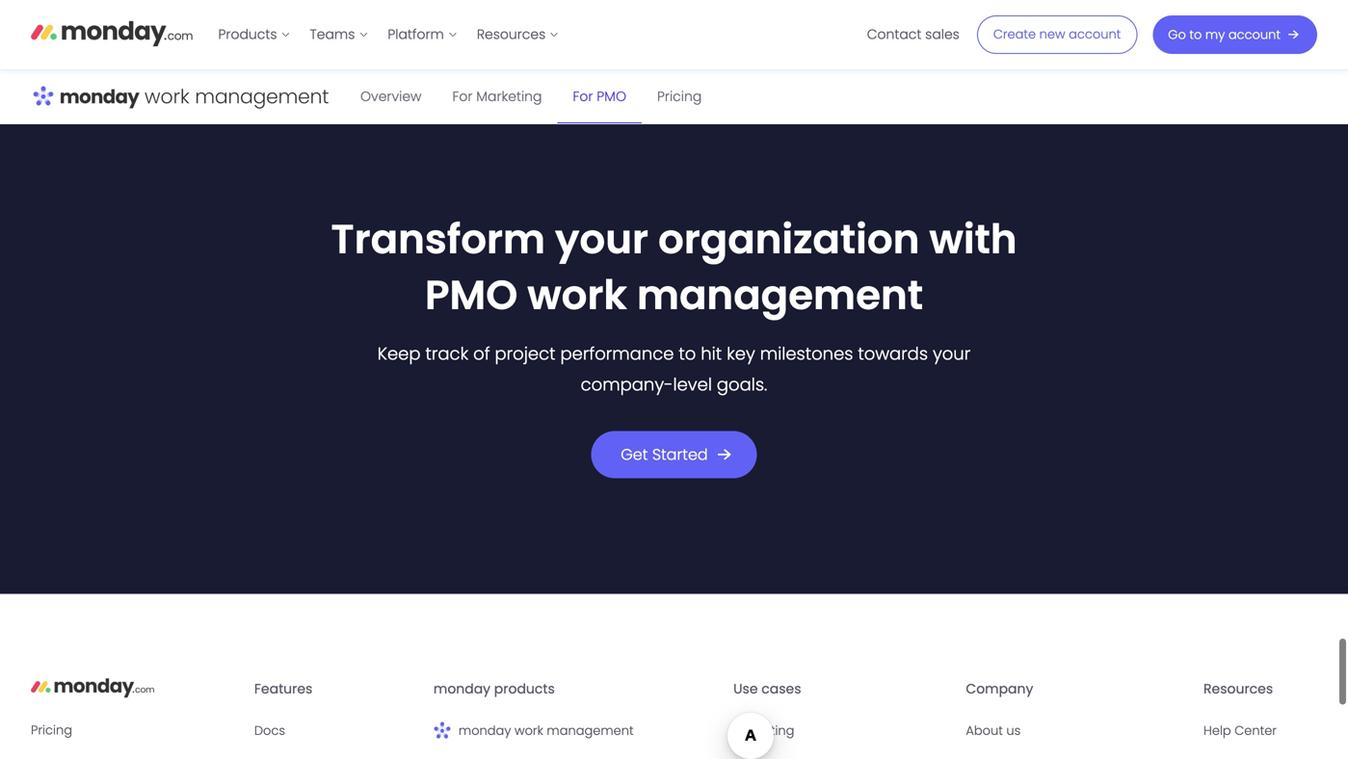Task type: vqa. For each thing, say whether or not it's contained in the screenshot.
the tutorials to the top
no



Task type: locate. For each thing, give the bounding box(es) containing it.
pmo
[[597, 87, 627, 106], [425, 267, 518, 323]]

new
[[1040, 26, 1066, 43]]

0 vertical spatial pmo
[[597, 87, 627, 106]]

1 for from the left
[[453, 87, 473, 106]]

use cases
[[734, 680, 802, 699]]

1 horizontal spatial pricing link
[[642, 70, 717, 123]]

pricing down monday logo
[[31, 722, 72, 739]]

transform your organization with pmo work management
[[331, 211, 1018, 323]]

monday work management link
[[434, 721, 718, 742]]

1 vertical spatial pricing link
[[31, 720, 239, 741]]

management inside 'link'
[[547, 723, 634, 740]]

1 vertical spatial your
[[933, 342, 971, 366]]

milestones
[[760, 342, 854, 366]]

teams link
[[300, 19, 378, 50]]

go to my account
[[1169, 26, 1281, 43]]

for pmo
[[573, 87, 627, 106]]

pricing for pricing link to the right
[[657, 87, 702, 106]]

key
[[727, 342, 756, 366]]

1 vertical spatial pricing
[[31, 722, 72, 739]]

0 horizontal spatial your
[[555, 211, 649, 267]]

to inside 'keep track of project performance to hit key milestones towards your company-level goals.'
[[679, 342, 696, 366]]

teams
[[310, 25, 355, 44]]

marketing down resources link
[[476, 87, 542, 106]]

1 horizontal spatial marketing
[[734, 723, 795, 740]]

1 vertical spatial to
[[679, 342, 696, 366]]

contact
[[867, 25, 922, 44]]

for right overview
[[453, 87, 473, 106]]

2 for from the left
[[573, 87, 593, 106]]

your
[[555, 211, 649, 267], [933, 342, 971, 366]]

resources link
[[467, 19, 569, 50]]

for marketing link
[[437, 70, 558, 123]]

work
[[527, 267, 628, 323], [515, 723, 544, 740]]

1 horizontal spatial your
[[933, 342, 971, 366]]

0 vertical spatial resources
[[477, 25, 546, 44]]

0 horizontal spatial account
[[1069, 26, 1121, 43]]

resources up help center
[[1204, 680, 1274, 699]]

0 vertical spatial marketing
[[476, 87, 542, 106]]

1 horizontal spatial pricing
[[657, 87, 702, 106]]

0 vertical spatial work
[[527, 267, 628, 323]]

marketing
[[476, 87, 542, 106], [734, 723, 795, 740]]

monday up footer wm logo
[[434, 680, 491, 699]]

1 vertical spatial marketing
[[734, 723, 795, 740]]

0 vertical spatial your
[[555, 211, 649, 267]]

1 vertical spatial resources
[[1204, 680, 1274, 699]]

1 horizontal spatial resources
[[1204, 680, 1274, 699]]

to
[[1190, 26, 1202, 43], [679, 342, 696, 366]]

help center link
[[1204, 721, 1318, 742]]

1 vertical spatial work
[[515, 723, 544, 740]]

started
[[652, 444, 708, 466]]

0 horizontal spatial for
[[453, 87, 473, 106]]

my
[[1206, 26, 1226, 43]]

products
[[218, 25, 277, 44]]

platform link
[[378, 19, 467, 50]]

company-
[[581, 373, 673, 397]]

management down products
[[547, 723, 634, 740]]

0 horizontal spatial pmo
[[425, 267, 518, 323]]

docs
[[254, 723, 285, 740]]

work inside transform your organization with pmo work management
[[527, 267, 628, 323]]

your inside 'keep track of project performance to hit key milestones towards your company-level goals.'
[[933, 342, 971, 366]]

account right new
[[1069, 26, 1121, 43]]

0 horizontal spatial marketing
[[476, 87, 542, 106]]

resources
[[477, 25, 546, 44], [1204, 680, 1274, 699]]

0 horizontal spatial resources
[[477, 25, 546, 44]]

0 vertical spatial pricing link
[[642, 70, 717, 123]]

resources up for marketing on the left of the page
[[477, 25, 546, 44]]

management up milestones
[[637, 267, 924, 323]]

account right my
[[1229, 26, 1281, 43]]

list
[[209, 0, 569, 69]]

pmo inside for pmo link
[[597, 87, 627, 106]]

pricing link
[[642, 70, 717, 123], [31, 720, 239, 741]]

monday inside monday work management 'link'
[[459, 723, 511, 740]]

monday products
[[434, 680, 555, 699]]

0 vertical spatial to
[[1190, 26, 1202, 43]]

sales
[[926, 25, 960, 44]]

1 horizontal spatial for
[[573, 87, 593, 106]]

transform
[[331, 211, 546, 267]]

account
[[1069, 26, 1121, 43], [1229, 26, 1281, 43]]

for
[[453, 87, 473, 106], [573, 87, 593, 106]]

docs link
[[254, 721, 418, 742]]

0 horizontal spatial to
[[679, 342, 696, 366]]

level
[[673, 373, 712, 397]]

1 vertical spatial management
[[547, 723, 634, 740]]

about us
[[966, 723, 1021, 740]]

1 horizontal spatial management
[[637, 267, 924, 323]]

1 vertical spatial monday
[[459, 723, 511, 740]]

1 horizontal spatial account
[[1229, 26, 1281, 43]]

work down products
[[515, 723, 544, 740]]

cases
[[762, 680, 802, 699]]

for pmo link
[[558, 70, 642, 123]]

overview link
[[345, 70, 437, 123]]

marketing inside for marketing link
[[476, 87, 542, 106]]

for right for marketing on the left of the page
[[573, 87, 593, 106]]

organization
[[658, 211, 920, 267]]

management
[[637, 267, 924, 323], [547, 723, 634, 740]]

monday
[[434, 680, 491, 699], [459, 723, 511, 740]]

marketing down use cases
[[734, 723, 795, 740]]

help
[[1204, 723, 1232, 740]]

0 horizontal spatial management
[[547, 723, 634, 740]]

pricing right for pmo
[[657, 87, 702, 106]]

0 vertical spatial monday
[[434, 680, 491, 699]]

0 horizontal spatial pricing
[[31, 722, 72, 739]]

work up performance
[[527, 267, 628, 323]]

account inside button
[[1229, 26, 1281, 43]]

your inside transform your organization with pmo work management
[[555, 211, 649, 267]]

to left hit
[[679, 342, 696, 366]]

1 horizontal spatial to
[[1190, 26, 1202, 43]]

1 horizontal spatial pmo
[[597, 87, 627, 106]]

pricing link right for pmo
[[642, 70, 717, 123]]

monday right footer wm logo
[[459, 723, 511, 740]]

to right go
[[1190, 26, 1202, 43]]

features
[[254, 680, 313, 699]]

0 vertical spatial pricing
[[657, 87, 702, 106]]

monday.com logo image
[[31, 13, 193, 53]]

0 vertical spatial management
[[637, 267, 924, 323]]

keep
[[378, 342, 421, 366]]

list containing products
[[209, 0, 569, 69]]

pricing
[[657, 87, 702, 106], [31, 722, 72, 739]]

pricing link down monday logo
[[31, 720, 239, 741]]

hit
[[701, 342, 722, 366]]

1 vertical spatial pmo
[[425, 267, 518, 323]]

products
[[494, 680, 555, 699]]



Task type: describe. For each thing, give the bounding box(es) containing it.
monday logo image
[[31, 672, 155, 703]]

monday for monday work management
[[459, 723, 511, 740]]

use
[[734, 680, 758, 699]]

center
[[1235, 723, 1277, 740]]

of
[[473, 342, 490, 366]]

for for for pmo
[[573, 87, 593, 106]]

monday work management
[[459, 723, 634, 740]]

for marketing
[[453, 87, 542, 106]]

account inside 'button'
[[1069, 26, 1121, 43]]

to inside button
[[1190, 26, 1202, 43]]

towards
[[858, 342, 928, 366]]

performance
[[561, 342, 674, 366]]

monday.com work management image
[[31, 70, 330, 124]]

for for for marketing
[[453, 87, 473, 106]]

with
[[930, 211, 1018, 267]]

pmo inside transform your organization with pmo work management
[[425, 267, 518, 323]]

go to my account button
[[1153, 15, 1318, 54]]

footer wm logo image
[[434, 723, 451, 740]]

monday for monday products
[[434, 680, 491, 699]]

track
[[426, 342, 469, 366]]

project
[[495, 342, 556, 366]]

contact sales button
[[858, 19, 970, 50]]

about us link
[[966, 721, 1189, 742]]

create new account
[[994, 26, 1121, 43]]

contact sales
[[867, 25, 960, 44]]

about
[[966, 723, 1003, 740]]

get
[[621, 444, 648, 466]]

create
[[994, 26, 1036, 43]]

0 horizontal spatial pricing link
[[31, 720, 239, 741]]

products link
[[209, 19, 300, 50]]

resources inside list
[[477, 25, 546, 44]]

work inside 'link'
[[515, 723, 544, 740]]

marketing link
[[734, 721, 951, 742]]

help center
[[1204, 723, 1277, 740]]

get started
[[621, 444, 708, 466]]

company
[[966, 680, 1034, 699]]

pricing for the leftmost pricing link
[[31, 722, 72, 739]]

management inside transform your organization with pmo work management
[[637, 267, 924, 323]]

marketing inside marketing link
[[734, 723, 795, 740]]

create new account button
[[977, 15, 1138, 54]]

get started button
[[591, 431, 757, 479]]

goals.
[[717, 373, 768, 397]]

us
[[1007, 723, 1021, 740]]

platform
[[388, 25, 444, 44]]

main element
[[209, 0, 1318, 69]]

overview
[[361, 87, 422, 106]]

go
[[1169, 26, 1186, 43]]

keep track of project performance to hit key milestones towards your company-level goals.
[[378, 342, 971, 397]]



